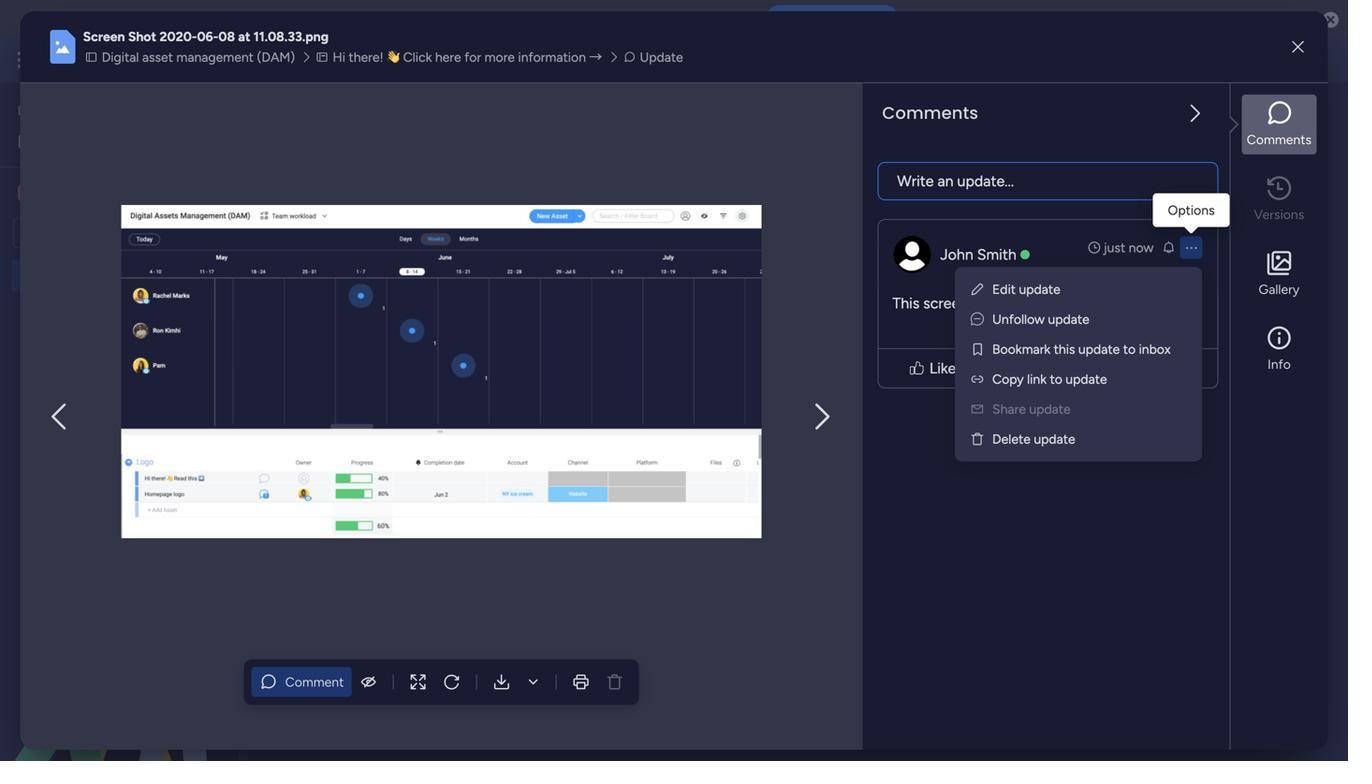 Task type: locate. For each thing, give the bounding box(es) containing it.
an
[[938, 172, 954, 190]]

share update image
[[970, 402, 985, 417]]

0 vertical spatial to
[[1123, 341, 1136, 357]]

bookmark this update to inbox image
[[970, 342, 985, 357]]

1 horizontal spatial enable
[[797, 11, 835, 26]]

files
[[419, 311, 443, 327]]

comments
[[882, 101, 978, 125], [1247, 132, 1312, 148]]

search image
[[453, 278, 468, 293]]

creative for creative assets
[[43, 184, 101, 202]]

digital right public board image
[[44, 268, 81, 284]]

digital asset management (dam) inside button
[[102, 49, 295, 65]]

public board image left website
[[20, 330, 37, 348]]

1 vertical spatial creative
[[44, 300, 94, 315]]

0 horizontal spatial digital
[[44, 268, 81, 284]]

1 public board image from the top
[[20, 299, 37, 316]]

just now link
[[1087, 238, 1154, 257]]

1 vertical spatial 11.08.33.png
[[702, 504, 776, 520]]

share update
[[992, 401, 1071, 417]]

1 horizontal spatial (dam)
[[257, 49, 295, 65]]

17.51.54.png
[[477, 504, 550, 520]]

public board image
[[20, 299, 37, 316], [20, 330, 37, 348]]

1 horizontal spatial this
[[893, 295, 920, 312]]

options
[[1168, 202, 1215, 218]]

see plans
[[327, 52, 384, 68]]

update up this
[[1048, 311, 1089, 327]]

gallery
[[1259, 281, 1300, 297]]

screen shot 2020-06-08 at 11.08.33.png
[[83, 29, 329, 45], [534, 504, 776, 520]]

0 vertical spatial creative
[[43, 184, 101, 202]]

1 horizontal spatial asset
[[142, 49, 173, 65]]

0 horizontal spatial asset
[[84, 268, 115, 284]]

0 vertical spatial (dam)
[[257, 49, 295, 65]]

(dam)
[[257, 49, 295, 65], [199, 268, 237, 284]]

asset inside new asset button
[[322, 225, 353, 241]]

to left inbox
[[1123, 341, 1136, 357]]

lottie animation element
[[0, 572, 239, 761]]

delete update image
[[970, 432, 985, 447]]

like button
[[882, 340, 984, 397]]

smith
[[977, 246, 1016, 264]]

new
[[291, 225, 319, 241]]

invite / 1
[[1224, 110, 1274, 126]]

update for delete update
[[1034, 431, 1075, 447]]

enable inside enable now! button
[[797, 11, 835, 26]]

gallery button
[[1242, 245, 1317, 304]]

update button
[[621, 47, 689, 68], [305, 526, 373, 546], [530, 526, 598, 546]]

john smith
[[940, 246, 1016, 264]]

new asset button
[[284, 218, 360, 248]]

person button
[[609, 218, 690, 248]]

arrow down image
[[762, 222, 784, 245]]

1 vertical spatial public board image
[[20, 330, 37, 348]]

1 horizontal spatial comments
[[1247, 132, 1312, 148]]

download image
[[524, 672, 542, 691]]

1 enable from the left
[[449, 10, 491, 27]]

v2 unfollow image
[[971, 311, 984, 327]]

2 horizontal spatial asset
[[322, 225, 353, 241]]

update
[[640, 49, 683, 65], [324, 528, 367, 544], [549, 528, 592, 544]]

comments button
[[1242, 95, 1317, 155]]

(dam) up redesign
[[199, 268, 237, 284]]

management inside list box
[[119, 268, 196, 284]]

desktop
[[495, 10, 547, 27]]

list box
[[0, 256, 239, 608]]

to right link
[[1050, 371, 1062, 387]]

at
[[238, 29, 250, 45], [462, 504, 474, 520], [687, 504, 699, 520], [912, 504, 924, 520]]

requests
[[97, 300, 148, 315]]

1 vertical spatial this
[[893, 295, 920, 312]]

management
[[189, 49, 291, 70], [176, 49, 254, 65], [119, 268, 196, 284]]

management inside "digital asset management (dam)" button
[[176, 49, 254, 65]]

0 vertical spatial digital
[[102, 49, 139, 65]]

1 vertical spatial to
[[1050, 371, 1062, 387]]

hi there!   👋  click here for more information  → button
[[314, 47, 608, 68]]

1 horizontal spatial update
[[549, 528, 592, 544]]

this right "on"
[[658, 10, 683, 27]]

list box containing digital asset management (dam)
[[0, 256, 239, 608]]

2 vertical spatial asset
[[84, 268, 115, 284]]

digital asset management (dam) inside list box
[[44, 268, 237, 284]]

3
[[360, 311, 367, 327]]

2 v1 from the left
[[581, 462, 595, 477]]

2020-
[[160, 29, 197, 45], [385, 504, 422, 520], [609, 504, 647, 520], [834, 504, 871, 520]]

0 horizontal spatial enable
[[449, 10, 491, 27]]

public board image for creative requests
[[20, 299, 37, 316]]

0 horizontal spatial screen shot 2020-06-08 at 11.08.33.png
[[83, 29, 329, 45]]

1 vertical spatial asset
[[322, 225, 353, 241]]

1 horizontal spatial 11.08.33.png
[[702, 504, 776, 520]]

like
[[929, 360, 956, 377]]

1 horizontal spatial 08
[[668, 504, 684, 520]]

this screenshot is old
[[893, 295, 1036, 312]]

update down copy link to update
[[1029, 401, 1071, 417]]

None search field
[[305, 271, 476, 301]]

(dam) inside button
[[257, 49, 295, 65]]

option
[[0, 259, 239, 263]]

public board image down public board image
[[20, 299, 37, 316]]

notifications
[[551, 10, 632, 27]]

comment
[[285, 674, 344, 690]]

creative inside list box
[[44, 300, 94, 315]]

write an update... button
[[878, 162, 1218, 201]]

1 vertical spatial comments
[[1247, 132, 1312, 148]]

comments down 1
[[1247, 132, 1312, 148]]

2 enable from the left
[[797, 11, 835, 26]]

update inside menu item
[[1029, 401, 1071, 417]]

update down 17.51.54.png
[[549, 528, 592, 544]]

1 horizontal spatial digital
[[102, 49, 139, 65]]

there!
[[349, 49, 384, 65]]

this left "screenshot"
[[893, 295, 920, 312]]

just
[[1104, 240, 1125, 256]]

screenshot
[[923, 295, 998, 312]]

2 public board image from the top
[[20, 330, 37, 348]]

0 horizontal spatial comments
[[882, 101, 978, 125]]

john
[[940, 246, 973, 264]]

copy link to update
[[992, 371, 1107, 387]]

Search in workspace field
[[39, 222, 156, 244]]

enable for enable now!
[[797, 11, 835, 26]]

unfollow update
[[992, 311, 1089, 327]]

update up unfollow update at the right top
[[1019, 281, 1060, 297]]

1 horizontal spatial to
[[1123, 341, 1136, 357]]

0 horizontal spatial v1
[[356, 462, 371, 477]]

0 vertical spatial public board image
[[20, 299, 37, 316]]

update down "on"
[[640, 49, 683, 65]]

comments up write
[[882, 101, 978, 125]]

0 horizontal spatial (dam)
[[199, 268, 237, 284]]

asset
[[142, 49, 173, 65], [322, 225, 353, 241], [84, 268, 115, 284]]

06-
[[197, 29, 218, 45], [422, 504, 443, 520], [647, 504, 668, 520], [871, 504, 893, 520]]

update for share update
[[1029, 401, 1071, 417]]

asset inside list box
[[84, 268, 115, 284]]

add widget button
[[400, 218, 511, 248]]

1 horizontal spatial v1
[[581, 462, 595, 477]]

public board image for website homepage redesign
[[20, 330, 37, 348]]

update down share update
[[1034, 431, 1075, 447]]

08
[[218, 29, 235, 45], [668, 504, 684, 520], [892, 504, 909, 520]]

0 vertical spatial asset
[[142, 49, 173, 65]]

1 v1 from the left
[[356, 462, 371, 477]]

just now
[[1104, 240, 1154, 256]]

0 horizontal spatial this
[[658, 10, 683, 27]]

0 horizontal spatial 11.08.33.png
[[253, 29, 329, 45]]

options image
[[1184, 240, 1199, 255]]

screen
[[83, 29, 125, 45], [309, 504, 350, 520], [534, 504, 575, 520], [758, 504, 800, 520]]

1 vertical spatial digital
[[44, 268, 81, 284]]

0 horizontal spatial to
[[1050, 371, 1062, 387]]

digital left work
[[102, 49, 139, 65]]

0 vertical spatial digital asset management (dam)
[[102, 49, 295, 65]]

0 vertical spatial this
[[658, 10, 683, 27]]

09
[[443, 504, 459, 520]]

creative right 'workspace' image
[[43, 184, 101, 202]]

v2 search image
[[529, 223, 542, 244]]

1
[[1269, 110, 1274, 126]]

creative inside workspace selection element
[[43, 184, 101, 202]]

creative up website
[[44, 300, 94, 315]]

dapulse close image
[[1323, 11, 1339, 30]]

enable left now!
[[797, 11, 835, 26]]

showing 3 out of 9 files
[[305, 311, 443, 327]]

this
[[658, 10, 683, 27], [893, 295, 920, 312]]

1 vertical spatial screen shot 2020-06-08 at 11.08.33.png
[[534, 504, 776, 520]]

enable up "for"
[[449, 10, 491, 27]]

more
[[484, 49, 515, 65]]

1 vertical spatial digital asset management (dam)
[[44, 268, 237, 284]]

resolve button
[[1107, 353, 1214, 384]]

john smith link
[[940, 246, 1016, 264]]

creative
[[43, 184, 101, 202], [44, 300, 94, 315]]

0 vertical spatial screen shot 2020-06-08 at 11.08.33.png
[[83, 29, 329, 45]]

digital
[[102, 49, 139, 65], [44, 268, 81, 284]]

monday work management
[[83, 49, 291, 70]]

update down screen shot 2020-06-09 at 17.51.54.png
[[324, 528, 367, 544]]

shot
[[128, 29, 156, 45], [354, 504, 382, 520], [578, 504, 606, 520], [803, 504, 831, 520]]

1 vertical spatial (dam)
[[199, 268, 237, 284]]

screen shot 2020-06-08 at 11.06.17.png
[[758, 504, 998, 520]]

reply
[[1037, 360, 1074, 377]]

person
[[639, 225, 679, 241]]

write an update...
[[897, 172, 1014, 190]]

(dam) left see
[[257, 49, 295, 65]]

monday
[[83, 49, 147, 70]]



Task type: describe. For each thing, give the bounding box(es) containing it.
update for edit update
[[1019, 281, 1060, 297]]

update for unfollow update
[[1048, 311, 1089, 327]]

automate
[[1207, 176, 1266, 191]]

share update menu item
[[970, 398, 1187, 420]]

👋
[[387, 49, 400, 65]]

workspace selection element
[[18, 182, 151, 204]]

hi
[[333, 49, 345, 65]]

unfollow
[[992, 311, 1045, 327]]

website
[[44, 331, 92, 347]]

enable desktop notifications on this computer
[[449, 10, 751, 27]]

information
[[518, 49, 586, 65]]

reminder image
[[1161, 240, 1176, 255]]

redesign
[[161, 331, 212, 347]]

select product image
[[17, 51, 36, 69]]

now!
[[839, 11, 868, 26]]

new asset
[[291, 225, 353, 241]]

0 horizontal spatial update button
[[305, 526, 373, 546]]

edit update
[[992, 281, 1060, 297]]

edit update image
[[970, 282, 985, 297]]

work
[[151, 49, 185, 70]]

filter
[[726, 225, 755, 241]]

0 vertical spatial 11.08.33.png
[[253, 29, 329, 45]]

info button
[[1242, 319, 1317, 379]]

add view image
[[859, 177, 867, 190]]

screen shot 2020-06-09 at 17.51.54.png
[[309, 504, 550, 520]]

now
[[1129, 240, 1154, 256]]

creative assets
[[43, 184, 148, 202]]

public board image
[[20, 267, 37, 285]]

angle down image
[[369, 226, 378, 240]]

assets
[[105, 184, 148, 202]]

bookmark
[[992, 341, 1050, 357]]

this
[[1054, 341, 1075, 357]]

copy
[[992, 371, 1024, 387]]

computer
[[687, 10, 751, 27]]

see plans button
[[302, 46, 392, 74]]

add widget
[[434, 225, 502, 241]]

11.06.17.png
[[927, 504, 998, 520]]

asset inside "digital asset management (dam)" button
[[142, 49, 173, 65]]

website homepage redesign
[[44, 331, 212, 347]]

update down bookmark this update to inbox
[[1066, 371, 1107, 387]]

copy link to update image
[[970, 372, 985, 387]]

1 horizontal spatial update button
[[530, 526, 598, 546]]

plans
[[353, 52, 384, 68]]

hi there!   👋  click here for more information  →
[[333, 49, 602, 65]]

invite
[[1224, 110, 1257, 126]]

lottie animation image
[[0, 572, 239, 761]]

comment button
[[251, 667, 351, 697]]

write
[[897, 172, 934, 190]]

2 horizontal spatial update button
[[621, 47, 689, 68]]

click
[[403, 49, 432, 65]]

enable for enable desktop notifications on this computer
[[449, 10, 491, 27]]

0 horizontal spatial 08
[[218, 29, 235, 45]]

c
[[22, 185, 32, 201]]

of
[[393, 311, 405, 327]]

on
[[636, 10, 655, 27]]

1 horizontal spatial screen shot 2020-06-08 at 11.08.33.png
[[534, 504, 776, 520]]

share
[[992, 401, 1026, 417]]

add
[[434, 225, 458, 241]]

creative for creative requests
[[44, 300, 94, 315]]

update right this
[[1078, 341, 1120, 357]]

showing
[[305, 311, 356, 327]]

integrate
[[1017, 176, 1070, 191]]

/
[[1260, 110, 1265, 126]]

2 horizontal spatial update
[[640, 49, 683, 65]]

0 vertical spatial comments
[[882, 101, 978, 125]]

Search field
[[542, 220, 598, 246]]

digital inside button
[[102, 49, 139, 65]]

enable now! button
[[766, 5, 899, 33]]

2 horizontal spatial 08
[[892, 504, 909, 520]]

→
[[589, 49, 602, 65]]

delete
[[992, 431, 1031, 447]]

edit
[[992, 281, 1016, 297]]

gallery layout group
[[1003, 271, 1074, 301]]

reply button
[[992, 353, 1099, 384]]

0 horizontal spatial update
[[324, 528, 367, 544]]

homepage
[[95, 331, 158, 347]]

workspace image
[[18, 183, 37, 202]]

resolve
[[1144, 360, 1197, 377]]

delete update
[[992, 431, 1075, 447]]

invite / 1 button
[[1190, 103, 1282, 133]]

digital asset management (dam) button
[[83, 47, 301, 68]]

filter button
[[696, 218, 784, 248]]

inbox
[[1139, 341, 1171, 357]]

integrate button
[[985, 164, 1166, 203]]

for
[[464, 49, 481, 65]]

9
[[409, 311, 416, 327]]

old
[[1016, 295, 1036, 312]]

enable now!
[[797, 11, 868, 26]]

john smith image
[[1296, 45, 1326, 75]]

info
[[1267, 356, 1291, 372]]

automate button
[[1173, 169, 1273, 198]]

out
[[370, 311, 390, 327]]

creative requests
[[44, 300, 148, 315]]

comments inside comments button
[[1247, 132, 1312, 148]]

digital inside list box
[[44, 268, 81, 284]]

update...
[[957, 172, 1014, 190]]

see
[[327, 52, 350, 68]]

(dam) inside list box
[[199, 268, 237, 284]]

here
[[435, 49, 461, 65]]

Search for files search field
[[305, 271, 476, 301]]



Task type: vqa. For each thing, say whether or not it's contained in the screenshot.
second 'Owner' field from the bottom
no



